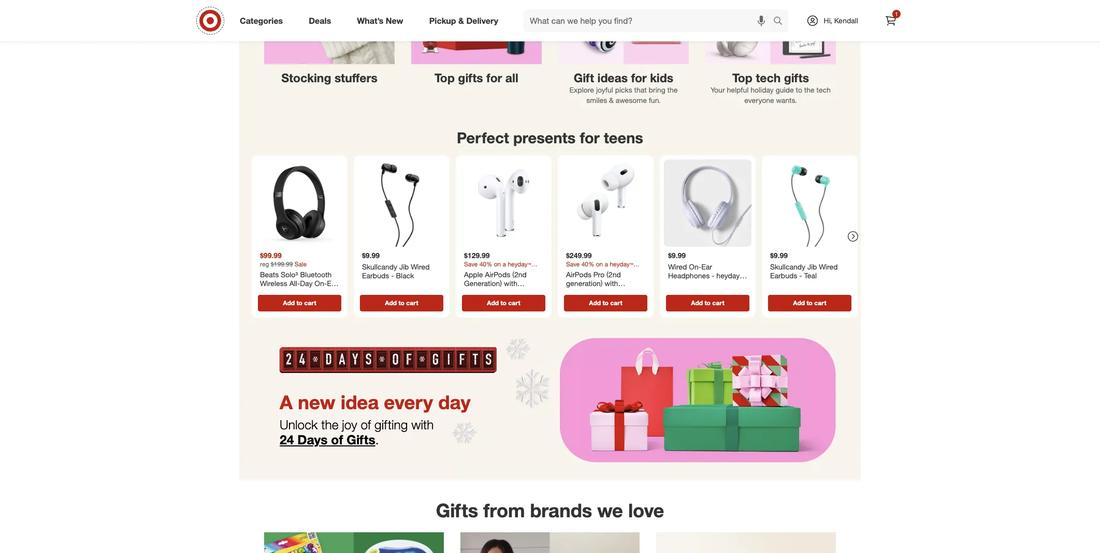 Task type: locate. For each thing, give the bounding box(es) containing it.
6 add to cart button from the left
[[769, 295, 852, 312]]

for for presents
[[580, 129, 600, 147]]

ear inside $9.99 wired on-ear headphones - heyday™ soft purple
[[702, 263, 713, 272]]

case down generation)
[[496, 289, 513, 297]]

cart down day
[[304, 300, 316, 307]]

1 horizontal spatial earbuds
[[771, 272, 798, 281]]

add to cart down teal
[[794, 300, 827, 307]]

your
[[711, 86, 725, 94]]

case down pro
[[597, 289, 614, 297]]

gifts from brands we love
[[436, 500, 665, 523]]

of right days
[[331, 433, 343, 448]]

2 cart from the left
[[406, 300, 419, 307]]

(2nd right pro
[[607, 270, 621, 279]]

wired on-ear headphones - heyday™ soft purple image
[[664, 160, 752, 247]]

- inside $9.99 skullcandy jib wired earbuds - teal
[[800, 272, 803, 281]]

to for skullcandy jib wired earbuds - black
[[399, 300, 405, 307]]

2 airpods from the left
[[566, 270, 592, 279]]

soft
[[669, 281, 682, 290]]

to down $9.99 wired on-ear headphones - heyday™ soft purple
[[705, 300, 711, 307]]

the right guide
[[805, 86, 815, 94]]

$9.99
[[362, 252, 380, 260], [669, 252, 686, 260], [771, 252, 788, 260]]

to for apple airpods (2nd generation) with charging case
[[501, 300, 507, 307]]

with down every
[[412, 418, 434, 433]]

0 horizontal spatial headphones
[[260, 289, 302, 297]]

0 vertical spatial black
[[396, 272, 414, 281]]

$9.99 inside $9.99 skullcandy jib wired earbuds - black
[[362, 252, 380, 260]]

earbuds inside $9.99 skullcandy jib wired earbuds - black
[[362, 272, 389, 281]]

1 (2nd from the left
[[513, 270, 527, 279]]

0 horizontal spatial skullcandy
[[362, 263, 398, 272]]

2 horizontal spatial for
[[631, 70, 647, 85]]

case
[[496, 289, 513, 297], [597, 289, 614, 297]]

1 add to cart button from the left
[[258, 295, 342, 312]]

2 add from the left
[[385, 300, 397, 307]]

0 vertical spatial gifts
[[347, 433, 376, 448]]

1 horizontal spatial case
[[597, 289, 614, 297]]

perfect presents for teens
[[457, 129, 644, 147]]

1 airpods from the left
[[485, 270, 511, 279]]

on-
[[689, 263, 702, 272], [315, 280, 327, 288]]

that
[[635, 86, 647, 94]]

new
[[386, 15, 404, 26]]

1 horizontal spatial black
[[396, 272, 414, 281]]

5 add to cart button from the left
[[666, 295, 750, 312]]

for left all
[[487, 70, 502, 85]]

0 horizontal spatial case
[[496, 289, 513, 297]]

0 horizontal spatial jib
[[400, 263, 409, 272]]

to right guide
[[796, 86, 803, 94]]

the right bring
[[668, 86, 678, 94]]

0 vertical spatial headphones
[[669, 272, 710, 281]]

smiles
[[587, 96, 607, 105]]

delivery
[[467, 15, 499, 26]]

3 cart from the left
[[509, 300, 521, 307]]

2 horizontal spatial wired
[[819, 263, 838, 272]]

add to cart
[[283, 300, 316, 307], [385, 300, 419, 307], [487, 300, 521, 307], [589, 300, 623, 307], [691, 300, 725, 307], [794, 300, 827, 307]]

add down charging
[[487, 300, 499, 307]]

add down all-
[[283, 300, 295, 307]]

headphones
[[669, 272, 710, 281], [260, 289, 302, 297]]

jib inside $9.99 skullcandy jib wired earbuds - black
[[400, 263, 409, 272]]

add to cart down airpods pro (2nd generation) with magsafe case (usb‑c)
[[589, 300, 623, 307]]

0 horizontal spatial gifts
[[347, 433, 376, 448]]

add to cart for apple airpods (2nd generation) with charging case
[[487, 300, 521, 307]]

1 vertical spatial tech
[[817, 86, 831, 94]]

gifts down idea
[[347, 433, 376, 448]]

jib
[[400, 263, 409, 272], [808, 263, 817, 272]]

ear up purple
[[702, 263, 713, 272]]

gifts left all
[[458, 70, 483, 85]]

a
[[280, 391, 293, 414]]

gift ideas for kids explore joyful picks that bring the smiles & awesome fun.
[[570, 70, 678, 105]]

add down the magsafe
[[589, 300, 601, 307]]

(2nd inside airpods pro (2nd generation) with magsafe case (usb‑c)
[[607, 270, 621, 279]]

- inside $9.99 skullcandy jib wired earbuds - black
[[391, 272, 394, 281]]

with
[[504, 280, 518, 288], [605, 280, 618, 288], [412, 418, 434, 433]]

with inside apple airpods (2nd generation) with charging case
[[504, 280, 518, 288]]

0 horizontal spatial &
[[459, 15, 464, 26]]

case inside apple airpods (2nd generation) with charging case
[[496, 289, 513, 297]]

1 horizontal spatial &
[[609, 96, 614, 105]]

1 vertical spatial on-
[[315, 280, 327, 288]]

to
[[796, 86, 803, 94], [297, 300, 303, 307], [399, 300, 405, 307], [501, 300, 507, 307], [603, 300, 609, 307], [705, 300, 711, 307], [807, 300, 813, 307]]

cart down $9.99 skullcandy jib wired earbuds - black
[[406, 300, 419, 307]]

add to cart for skullcandy jib wired earbuds - teal
[[794, 300, 827, 307]]

add to cart down all-
[[283, 300, 316, 307]]

1 horizontal spatial skullcandy
[[771, 263, 806, 272]]

6 add from the left
[[794, 300, 805, 307]]

the inside a new idea every day unlock the joy of gifting with 24 days of gifts .
[[321, 418, 339, 433]]

$9.99 inside $9.99 wired on-ear headphones - heyday™ soft purple
[[669, 252, 686, 260]]

search
[[769, 16, 794, 27]]

stuffers
[[335, 70, 378, 85]]

1 horizontal spatial of
[[361, 418, 371, 433]]

0 vertical spatial ear
[[702, 263, 713, 272]]

heyday™
[[717, 272, 744, 281]]

wireless
[[260, 280, 287, 288]]

top inside top tech gifts your helpful holiday guide to the tech everyone wants.
[[733, 70, 753, 85]]

stocking stuffers link
[[256, 0, 403, 85]]

1 horizontal spatial jib
[[808, 263, 817, 272]]

with inside airpods pro (2nd generation) with magsafe case (usb‑c)
[[605, 280, 618, 288]]

1 case from the left
[[496, 289, 513, 297]]

1 horizontal spatial the
[[668, 86, 678, 94]]

for left teens
[[580, 129, 600, 147]]

4 add to cart button from the left
[[564, 295, 648, 312]]

to down teal
[[807, 300, 813, 307]]

0 horizontal spatial for
[[487, 70, 502, 85]]

skullcandy inside $9.99 skullcandy jib wired earbuds - teal
[[771, 263, 806, 272]]

gifts
[[347, 433, 376, 448], [436, 500, 478, 523]]

0 horizontal spatial gifts
[[458, 70, 483, 85]]

1 vertical spatial gifts
[[436, 500, 478, 523]]

a new idea every day unlock the joy of gifting with 24 days of gifts .
[[280, 391, 471, 448]]

1 skullcandy from the left
[[362, 263, 398, 272]]

skullcandy jib wired earbuds - teal image
[[766, 160, 854, 247]]

0 horizontal spatial on-
[[315, 280, 327, 288]]

wired inside $9.99 skullcandy jib wired earbuds - teal
[[819, 263, 838, 272]]

1 horizontal spatial gifts
[[784, 70, 810, 85]]

1 horizontal spatial for
[[580, 129, 600, 147]]

add
[[283, 300, 295, 307], [385, 300, 397, 307], [487, 300, 499, 307], [589, 300, 601, 307], [691, 300, 703, 307], [794, 300, 805, 307]]

presents
[[514, 129, 576, 147]]

gift
[[574, 70, 594, 85]]

(2nd inside apple airpods (2nd generation) with charging case
[[513, 270, 527, 279]]

add for apple airpods (2nd generation) with charging case
[[487, 300, 499, 307]]

0 horizontal spatial the
[[321, 418, 339, 433]]

add to cart down purple
[[691, 300, 725, 307]]

to down $9.99 skullcandy jib wired earbuds - black
[[399, 300, 405, 307]]

add to cart button for wired on-ear headphones - heyday™ soft purple
[[666, 295, 750, 312]]

2 horizontal spatial the
[[805, 86, 815, 94]]

what's new link
[[348, 9, 416, 32]]

magsafe
[[566, 289, 595, 297]]

for inside carousel region
[[580, 129, 600, 147]]

add to cart down $9.99 skullcandy jib wired earbuds - black
[[385, 300, 419, 307]]

every
[[384, 391, 433, 414]]

& right 'pickup' on the left top of the page
[[459, 15, 464, 26]]

& down joyful
[[609, 96, 614, 105]]

cart down teal
[[815, 300, 827, 307]]

6 add to cart from the left
[[794, 300, 827, 307]]

headphones up purple
[[669, 272, 710, 281]]

add for beats solo³ bluetooth wireless all-day on-ear headphones - black
[[283, 300, 295, 307]]

0 vertical spatial &
[[459, 15, 464, 26]]

pro
[[594, 270, 605, 279]]

beats solo³ bluetooth wireless all-day on-ear headphones - black image
[[256, 160, 344, 247]]

0 horizontal spatial $9.99
[[362, 252, 380, 260]]

1 horizontal spatial (2nd
[[607, 270, 621, 279]]

2 (2nd from the left
[[607, 270, 621, 279]]

solo³
[[281, 270, 298, 279]]

for up 'that' on the right of page
[[631, 70, 647, 85]]

1 vertical spatial &
[[609, 96, 614, 105]]

idea
[[341, 391, 379, 414]]

with right generation)
[[504, 280, 518, 288]]

4 add from the left
[[589, 300, 601, 307]]

& inside gift ideas for kids explore joyful picks that bring the smiles & awesome fun.
[[609, 96, 614, 105]]

add to cart down apple airpods (2nd generation) with charging case
[[487, 300, 521, 307]]

headphones down wireless
[[260, 289, 302, 297]]

2 top from the left
[[733, 70, 753, 85]]

3 add to cart button from the left
[[462, 295, 546, 312]]

5 add to cart from the left
[[691, 300, 725, 307]]

on- inside $9.99 wired on-ear headphones - heyday™ soft purple
[[689, 263, 702, 272]]

2 horizontal spatial with
[[605, 280, 618, 288]]

1 horizontal spatial $9.99
[[669, 252, 686, 260]]

0 horizontal spatial airpods
[[485, 270, 511, 279]]

earbuds
[[362, 272, 389, 281], [771, 272, 798, 281]]

top
[[435, 70, 455, 85], [733, 70, 753, 85]]

cart down apple airpods (2nd generation) with charging case
[[509, 300, 521, 307]]

1 horizontal spatial with
[[504, 280, 518, 288]]

1 horizontal spatial headphones
[[669, 272, 710, 281]]

add to cart button for airpods pro (2nd generation) with magsafe case (usb‑c)
[[564, 295, 648, 312]]

1 vertical spatial black
[[309, 289, 327, 297]]

generation)
[[464, 280, 502, 288]]

1 wired from the left
[[411, 263, 430, 272]]

1 horizontal spatial top
[[733, 70, 753, 85]]

top tech gifts your helpful holiday guide to the tech everyone wants.
[[711, 70, 831, 105]]

jib inside $9.99 skullcandy jib wired earbuds - teal
[[808, 263, 817, 272]]

2 skullcandy from the left
[[771, 263, 806, 272]]

gifts left from
[[436, 500, 478, 523]]

everyone
[[745, 96, 775, 105]]

2 jib from the left
[[808, 263, 817, 272]]

0 horizontal spatial top
[[435, 70, 455, 85]]

top for gifts
[[435, 70, 455, 85]]

add for wired on-ear headphones - heyday™ soft purple
[[691, 300, 703, 307]]

the left joy
[[321, 418, 339, 433]]

1 $9.99 from the left
[[362, 252, 380, 260]]

ear down bluetooth
[[327, 280, 338, 288]]

cart for wired on-ear headphones - heyday™ soft purple
[[713, 300, 725, 307]]

add to cart button for apple airpods (2nd generation) with charging case
[[462, 295, 546, 312]]

airpods
[[485, 270, 511, 279], [566, 270, 592, 279]]

3 $9.99 from the left
[[771, 252, 788, 260]]

1 earbuds from the left
[[362, 272, 389, 281]]

5 add from the left
[[691, 300, 703, 307]]

0 horizontal spatial tech
[[756, 70, 781, 85]]

1 vertical spatial headphones
[[260, 289, 302, 297]]

0 horizontal spatial (2nd
[[513, 270, 527, 279]]

the
[[668, 86, 678, 94], [805, 86, 815, 94], [321, 418, 339, 433]]

gifts up guide
[[784, 70, 810, 85]]

for inside gift ideas for kids explore joyful picks that bring the smiles & awesome fun.
[[631, 70, 647, 85]]

what's
[[357, 15, 384, 26]]

cart for skullcandy jib wired earbuds - teal
[[815, 300, 827, 307]]

to for wired on-ear headphones - heyday™ soft purple
[[705, 300, 711, 307]]

with inside a new idea every day unlock the joy of gifting with 24 days of gifts .
[[412, 418, 434, 433]]

1 jib from the left
[[400, 263, 409, 272]]

of
[[361, 418, 371, 433], [331, 433, 343, 448]]

1 vertical spatial ear
[[327, 280, 338, 288]]

4 cart from the left
[[611, 300, 623, 307]]

1 horizontal spatial ear
[[702, 263, 713, 272]]

0 horizontal spatial with
[[412, 418, 434, 433]]

1 horizontal spatial airpods
[[566, 270, 592, 279]]

2 earbuds from the left
[[771, 272, 798, 281]]

skullcandy inside $9.99 skullcandy jib wired earbuds - black
[[362, 263, 398, 272]]

helpful
[[727, 86, 749, 94]]

3 add to cart from the left
[[487, 300, 521, 307]]

1 cart from the left
[[304, 300, 316, 307]]

tech up holiday at the top right of the page
[[756, 70, 781, 85]]

2 gifts from the left
[[784, 70, 810, 85]]

tech right guide
[[817, 86, 831, 94]]

case for generation)
[[597, 289, 614, 297]]

gifts
[[458, 70, 483, 85], [784, 70, 810, 85]]

1 link
[[880, 9, 903, 32]]

4 add to cart from the left
[[589, 300, 623, 307]]

hi, kendall
[[824, 16, 859, 25]]

tech
[[756, 70, 781, 85], [817, 86, 831, 94]]

on- down bluetooth
[[315, 280, 327, 288]]

0 horizontal spatial ear
[[327, 280, 338, 288]]

0 vertical spatial on-
[[689, 263, 702, 272]]

earbuds for $9.99 skullcandy jib wired earbuds - black
[[362, 272, 389, 281]]

1 top from the left
[[435, 70, 455, 85]]

headphones inside $9.99 wired on-ear headphones - heyday™ soft purple
[[669, 272, 710, 281]]

deals
[[309, 15, 331, 26]]

the inside top tech gifts your helpful holiday guide to the tech everyone wants.
[[805, 86, 815, 94]]

-
[[391, 272, 394, 281], [712, 272, 715, 281], [800, 272, 803, 281], [304, 289, 307, 297]]

add for skullcandy jib wired earbuds - black
[[385, 300, 397, 307]]

5 cart from the left
[[713, 300, 725, 307]]

earbuds inside $9.99 skullcandy jib wired earbuds - teal
[[771, 272, 798, 281]]

of right joy
[[361, 418, 371, 433]]

cart for beats solo³ bluetooth wireless all-day on-ear headphones - black
[[304, 300, 316, 307]]

1 horizontal spatial tech
[[817, 86, 831, 94]]

1 horizontal spatial wired
[[669, 263, 687, 272]]

case inside airpods pro (2nd generation) with magsafe case (usb‑c)
[[597, 289, 614, 297]]

cart
[[304, 300, 316, 307], [406, 300, 419, 307], [509, 300, 521, 307], [611, 300, 623, 307], [713, 300, 725, 307], [815, 300, 827, 307]]

on- up purple
[[689, 263, 702, 272]]

- inside $9.99 wired on-ear headphones - heyday™ soft purple
[[712, 272, 715, 281]]

0 horizontal spatial earbuds
[[362, 272, 389, 281]]

add down $9.99 skullcandy jib wired earbuds - black
[[385, 300, 397, 307]]

add to cart button
[[258, 295, 342, 312], [360, 295, 444, 312], [462, 295, 546, 312], [564, 295, 648, 312], [666, 295, 750, 312], [769, 295, 852, 312]]

add down teal
[[794, 300, 805, 307]]

purple
[[684, 281, 705, 290]]

2 add to cart from the left
[[385, 300, 419, 307]]

1 add to cart from the left
[[283, 300, 316, 307]]

1 horizontal spatial gifts
[[436, 500, 478, 523]]

pickup & delivery
[[429, 15, 499, 26]]

2 case from the left
[[597, 289, 614, 297]]

to down all-
[[297, 300, 303, 307]]

cart for airpods pro (2nd generation) with magsafe case (usb‑c)
[[611, 300, 623, 307]]

cart down heyday™
[[713, 300, 725, 307]]

with up (usb‑c)
[[605, 280, 618, 288]]

0 horizontal spatial black
[[309, 289, 327, 297]]

wired inside $9.99 skullcandy jib wired earbuds - black
[[411, 263, 430, 272]]

6 cart from the left
[[815, 300, 827, 307]]

cart down (usb‑c)
[[611, 300, 623, 307]]

(2nd right apple
[[513, 270, 527, 279]]

joy
[[342, 418, 357, 433]]

$9.99 inside $9.99 skullcandy jib wired earbuds - teal
[[771, 252, 788, 260]]

- inside '$99.99 reg $199.99 sale beats solo³ bluetooth wireless all-day on-ear headphones - black'
[[304, 289, 307, 297]]

&
[[459, 15, 464, 26], [609, 96, 614, 105]]

2 $9.99 from the left
[[669, 252, 686, 260]]

0 horizontal spatial wired
[[411, 263, 430, 272]]

1 horizontal spatial on-
[[689, 263, 702, 272]]

to down apple airpods (2nd generation) with charging case
[[501, 300, 507, 307]]

to down airpods pro (2nd generation) with magsafe case (usb‑c)
[[603, 300, 609, 307]]

2 horizontal spatial $9.99
[[771, 252, 788, 260]]

explore
[[570, 86, 594, 94]]

(2nd
[[513, 270, 527, 279], [607, 270, 621, 279]]

3 wired from the left
[[819, 263, 838, 272]]

2 wired from the left
[[669, 263, 687, 272]]

skullcandy
[[362, 263, 398, 272], [771, 263, 806, 272]]

add down purple
[[691, 300, 703, 307]]

1 add from the left
[[283, 300, 295, 307]]

2 add to cart button from the left
[[360, 295, 444, 312]]

jib for teal
[[808, 263, 817, 272]]

the inside gift ideas for kids explore joyful picks that bring the smiles & awesome fun.
[[668, 86, 678, 94]]

ear
[[702, 263, 713, 272], [327, 280, 338, 288]]

3 add from the left
[[487, 300, 499, 307]]



Task type: describe. For each thing, give the bounding box(es) containing it.
0 horizontal spatial of
[[331, 433, 343, 448]]

(usb‑c)
[[616, 289, 643, 297]]

search button
[[769, 9, 794, 34]]

categories link
[[231, 9, 296, 32]]

we
[[598, 500, 623, 523]]

categories
[[240, 15, 283, 26]]

1 gifts from the left
[[458, 70, 483, 85]]

all
[[506, 70, 519, 85]]

gifts inside top tech gifts your helpful holiday guide to the tech everyone wants.
[[784, 70, 810, 85]]

add to cart for beats solo³ bluetooth wireless all-day on-ear headphones - black
[[283, 300, 316, 307]]

add to cart button for skullcandy jib wired earbuds - black
[[360, 295, 444, 312]]

what's new
[[357, 15, 404, 26]]

skullcandy for teal
[[771, 263, 806, 272]]

days
[[298, 433, 328, 448]]

- for black
[[391, 272, 394, 281]]

- for heyday™
[[712, 272, 715, 281]]

add to cart button for beats solo³ bluetooth wireless all-day on-ear headphones - black
[[258, 295, 342, 312]]

bluetooth
[[300, 270, 332, 279]]

$199.99
[[271, 261, 293, 268]]

joyful
[[596, 86, 613, 94]]

reg
[[260, 261, 269, 268]]

airpods inside apple airpods (2nd generation) with charging case
[[485, 270, 511, 279]]

for for gifts
[[487, 70, 502, 85]]

(2nd for pro
[[607, 270, 621, 279]]

0 vertical spatial tech
[[756, 70, 781, 85]]

$129.99
[[464, 252, 490, 260]]

hi,
[[824, 16, 833, 25]]

to for airpods pro (2nd generation) with magsafe case (usb‑c)
[[603, 300, 609, 307]]

$99.99
[[260, 252, 282, 260]]

teens
[[604, 129, 644, 147]]

apple airpods (2nd generation) with charging case
[[464, 270, 527, 297]]

holiday
[[751, 86, 774, 94]]

generation)
[[566, 280, 603, 288]]

deals link
[[300, 9, 344, 32]]

carousel region
[[239, 120, 861, 331]]

to inside top tech gifts your helpful holiday guide to the tech everyone wants.
[[796, 86, 803, 94]]

stocking
[[281, 70, 331, 85]]

airpods inside airpods pro (2nd generation) with magsafe case (usb‑c)
[[566, 270, 592, 279]]

gifts inside a new idea every day unlock the joy of gifting with 24 days of gifts .
[[347, 433, 376, 448]]

$99.99 reg $199.99 sale beats solo³ bluetooth wireless all-day on-ear headphones - black
[[260, 252, 338, 297]]

day
[[300, 280, 313, 288]]

$9.99 for $9.99 skullcandy jib wired earbuds - black
[[362, 252, 380, 260]]

$9.99 wired on-ear headphones - heyday™ soft purple
[[669, 252, 744, 290]]

teal
[[805, 272, 817, 281]]

kendall
[[835, 16, 859, 25]]

wired for skullcandy jib wired earbuds - black
[[411, 263, 430, 272]]

What can we help you find? suggestions appear below search field
[[524, 9, 776, 32]]

guide
[[776, 86, 794, 94]]

beats
[[260, 270, 279, 279]]

top for tech
[[733, 70, 753, 85]]

24
[[280, 433, 294, 448]]

awesome
[[616, 96, 647, 105]]

pickup & delivery link
[[421, 9, 512, 32]]

(2nd for airpods
[[513, 270, 527, 279]]

ideas
[[598, 70, 628, 85]]

wants.
[[777, 96, 797, 105]]

add to cart for skullcandy jib wired earbuds - black
[[385, 300, 419, 307]]

kids
[[650, 70, 674, 85]]

add for skullcandy jib wired earbuds - teal
[[794, 300, 805, 307]]

top gifts for all
[[435, 70, 519, 85]]

$9.99 skullcandy jib wired earbuds - teal
[[771, 252, 838, 281]]

ear inside '$99.99 reg $199.99 sale beats solo³ bluetooth wireless all-day on-ear headphones - black'
[[327, 280, 338, 288]]

cart for skullcandy jib wired earbuds - black
[[406, 300, 419, 307]]

pickup
[[429, 15, 456, 26]]

to for beats solo³ bluetooth wireless all-day on-ear headphones - black
[[297, 300, 303, 307]]

earbuds for $9.99 skullcandy jib wired earbuds - teal
[[771, 272, 798, 281]]

.
[[376, 433, 379, 448]]

$9.99 for $9.99 skullcandy jib wired earbuds - teal
[[771, 252, 788, 260]]

wired inside $9.99 wired on-ear headphones - heyday™ soft purple
[[669, 263, 687, 272]]

add to cart for airpods pro (2nd generation) with magsafe case (usb‑c)
[[589, 300, 623, 307]]

stocking stuffers
[[281, 70, 378, 85]]

for for ideas
[[631, 70, 647, 85]]

add to cart for wired on-ear headphones - heyday™ soft purple
[[691, 300, 725, 307]]

with for pro
[[605, 280, 618, 288]]

$9.99 skullcandy jib wired earbuds - black
[[362, 252, 430, 281]]

from
[[484, 500, 525, 523]]

airpods pro (2nd generation) with magsafe case (usb‑c) image
[[562, 160, 650, 247]]

& inside "pickup & delivery" link
[[459, 15, 464, 26]]

add for airpods pro (2nd generation) with magsafe case (usb‑c)
[[589, 300, 601, 307]]

$249.99
[[566, 252, 592, 260]]

skullcandy jib wired earbuds - black image
[[358, 160, 446, 247]]

wired for skullcandy jib wired earbuds - teal
[[819, 263, 838, 272]]

jib for black
[[400, 263, 409, 272]]

fun.
[[649, 96, 661, 105]]

apple
[[464, 270, 483, 279]]

picks
[[615, 86, 633, 94]]

perfect
[[457, 129, 509, 147]]

1
[[896, 11, 898, 17]]

charging
[[464, 289, 494, 297]]

brands
[[530, 500, 592, 523]]

top gifts for all link
[[403, 0, 550, 85]]

skullcandy for black
[[362, 263, 398, 272]]

new
[[298, 391, 336, 414]]

love
[[629, 500, 665, 523]]

gifting
[[375, 418, 408, 433]]

bring
[[649, 86, 666, 94]]

headphones inside '$99.99 reg $199.99 sale beats solo³ bluetooth wireless all-day on-ear headphones - black'
[[260, 289, 302, 297]]

unlock
[[280, 418, 318, 433]]

$9.99 for $9.99 wired on-ear headphones - heyday™ soft purple
[[669, 252, 686, 260]]

- for teal
[[800, 272, 803, 281]]

all-
[[289, 280, 300, 288]]

cart for apple airpods (2nd generation) with charging case
[[509, 300, 521, 307]]

apple airpods (2nd generation) with charging case image
[[460, 160, 548, 247]]

on- inside '$99.99 reg $199.99 sale beats solo³ bluetooth wireless all-day on-ear headphones - black'
[[315, 280, 327, 288]]

black inside '$99.99 reg $199.99 sale beats solo³ bluetooth wireless all-day on-ear headphones - black'
[[309, 289, 327, 297]]

black inside $9.99 skullcandy jib wired earbuds - black
[[396, 272, 414, 281]]

case for generation)
[[496, 289, 513, 297]]

to for skullcandy jib wired earbuds - teal
[[807, 300, 813, 307]]

sale
[[295, 261, 307, 268]]

day
[[439, 391, 471, 414]]

airpods pro (2nd generation) with magsafe case (usb‑c)
[[566, 270, 643, 297]]

add to cart button for skullcandy jib wired earbuds - teal
[[769, 295, 852, 312]]

with for airpods
[[504, 280, 518, 288]]



Task type: vqa. For each thing, say whether or not it's contained in the screenshot.
MLB The Show 22 - PlayStation 4 image
no



